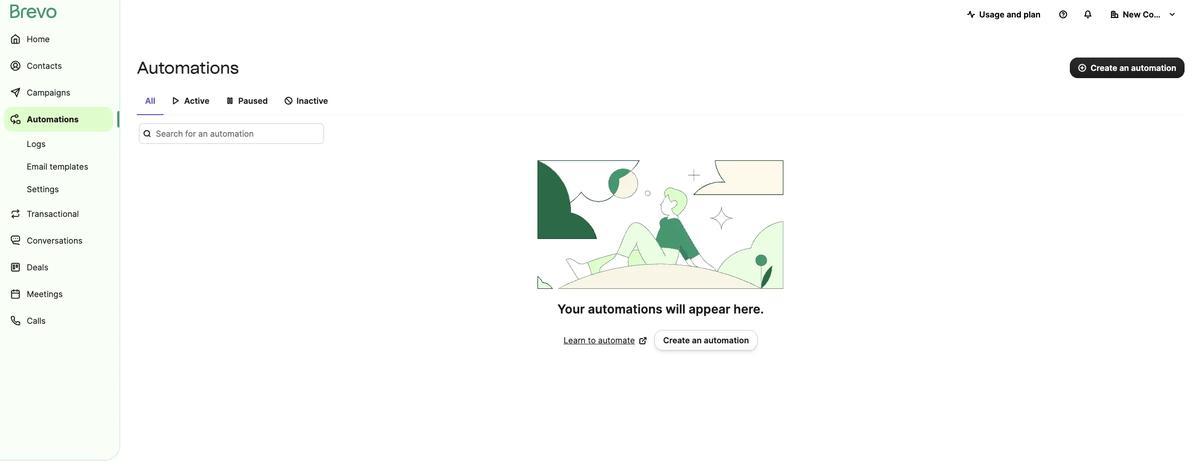Task type: locate. For each thing, give the bounding box(es) containing it.
1 horizontal spatial create
[[1091, 63, 1117, 73]]

automations up logs link
[[27, 114, 79, 124]]

1 horizontal spatial create an automation button
[[1070, 58, 1185, 78]]

automations up active
[[137, 58, 239, 78]]

0 horizontal spatial create an automation
[[663, 335, 749, 346]]

an
[[1119, 63, 1129, 73], [692, 335, 702, 346]]

logs
[[27, 139, 46, 149]]

dxrbf image
[[226, 97, 234, 105], [284, 97, 292, 105]]

dxrbf image
[[172, 97, 180, 105]]

transactional
[[27, 209, 79, 219]]

campaigns link
[[4, 80, 113, 105]]

1 vertical spatial create
[[663, 335, 690, 346]]

1 horizontal spatial create an automation
[[1091, 63, 1176, 73]]

0 horizontal spatial automation
[[704, 335, 749, 346]]

dxrbf image for paused
[[226, 97, 234, 105]]

new
[[1123, 9, 1141, 20]]

email templates
[[27, 162, 88, 172]]

home link
[[4, 27, 113, 51]]

an inside your automations will appear here. 'tab panel'
[[692, 335, 702, 346]]

1 vertical spatial automations
[[27, 114, 79, 124]]

1 dxrbf image from the left
[[226, 97, 234, 105]]

1 vertical spatial create an automation
[[663, 335, 749, 346]]

dxrbf image left paused
[[226, 97, 234, 105]]

active
[[184, 96, 209, 106]]

0 vertical spatial automation
[[1131, 63, 1176, 73]]

appear
[[689, 302, 730, 317]]

0 horizontal spatial create an automation button
[[654, 330, 758, 351]]

create an automation inside your automations will appear here. 'tab panel'
[[663, 335, 749, 346]]

inactive
[[297, 96, 328, 106]]

create an automation
[[1091, 63, 1176, 73], [663, 335, 749, 346]]

paused
[[238, 96, 268, 106]]

1 horizontal spatial dxrbf image
[[284, 97, 292, 105]]

dxrbf image inside inactive link
[[284, 97, 292, 105]]

0 vertical spatial an
[[1119, 63, 1129, 73]]

inactive link
[[276, 91, 336, 114]]

an for the rightmost 'create an automation' button
[[1119, 63, 1129, 73]]

1 vertical spatial create an automation button
[[654, 330, 758, 351]]

dxrbf image inside paused link
[[226, 97, 234, 105]]

learn to automate link
[[564, 334, 647, 347]]

automation for 'create an automation' button inside the your automations will appear here. 'tab panel'
[[704, 335, 749, 346]]

tab list
[[137, 91, 1185, 115]]

automations
[[588, 302, 663, 317]]

your
[[557, 302, 585, 317]]

dxrbf image for inactive
[[284, 97, 292, 105]]

0 horizontal spatial an
[[692, 335, 702, 346]]

templates
[[50, 162, 88, 172]]

1 horizontal spatial automation
[[1131, 63, 1176, 73]]

automation
[[1131, 63, 1176, 73], [704, 335, 749, 346]]

dxrbf image left inactive
[[284, 97, 292, 105]]

1 horizontal spatial an
[[1119, 63, 1129, 73]]

new company button
[[1102, 4, 1185, 25]]

all link
[[137, 91, 164, 115]]

calls
[[27, 316, 46, 326]]

0 vertical spatial create an automation button
[[1070, 58, 1185, 78]]

1 vertical spatial an
[[692, 335, 702, 346]]

create
[[1091, 63, 1117, 73], [663, 335, 690, 346]]

0 vertical spatial automations
[[137, 58, 239, 78]]

2 dxrbf image from the left
[[284, 97, 292, 105]]

create an automation button
[[1070, 58, 1185, 78], [654, 330, 758, 351]]

an for 'create an automation' button inside the your automations will appear here. 'tab panel'
[[692, 335, 702, 346]]

0 horizontal spatial dxrbf image
[[226, 97, 234, 105]]

meetings
[[27, 289, 63, 299]]

settings link
[[4, 179, 113, 200]]

automations
[[137, 58, 239, 78], [27, 114, 79, 124]]

plan
[[1024, 9, 1041, 20]]

0 horizontal spatial create
[[663, 335, 690, 346]]

create inside your automations will appear here. 'tab panel'
[[663, 335, 690, 346]]

0 vertical spatial create
[[1091, 63, 1117, 73]]

conversations link
[[4, 228, 113, 253]]

paused link
[[218, 91, 276, 114]]

1 vertical spatial automation
[[704, 335, 749, 346]]

0 vertical spatial create an automation
[[1091, 63, 1176, 73]]

automation inside 'tab panel'
[[704, 335, 749, 346]]

your automations will appear here. tab panel
[[137, 123, 1185, 351]]



Task type: vqa. For each thing, say whether or not it's contained in the screenshot.
list.
no



Task type: describe. For each thing, give the bounding box(es) containing it.
transactional link
[[4, 202, 113, 226]]

settings
[[27, 184, 59, 194]]

will
[[666, 302, 686, 317]]

company
[[1143, 9, 1181, 20]]

create for 'create an automation' button inside the your automations will appear here. 'tab panel'
[[663, 335, 690, 346]]

automations link
[[4, 107, 113, 132]]

deals link
[[4, 255, 113, 280]]

create an automation for the rightmost 'create an automation' button
[[1091, 63, 1176, 73]]

usage and plan
[[979, 9, 1041, 20]]

learn
[[564, 335, 586, 346]]

calls link
[[4, 309, 113, 333]]

and
[[1007, 9, 1022, 20]]

learn to automate
[[564, 335, 635, 346]]

logs link
[[4, 134, 113, 154]]

contacts
[[27, 61, 62, 71]]

your automations will appear here.
[[557, 302, 764, 317]]

tab list containing all
[[137, 91, 1185, 115]]

here.
[[734, 302, 764, 317]]

all
[[145, 96, 155, 106]]

usage and plan button
[[959, 4, 1049, 25]]

usage
[[979, 9, 1005, 20]]

automation for the rightmost 'create an automation' button
[[1131, 63, 1176, 73]]

workflow-list-search-input search field
[[139, 123, 324, 144]]

1 horizontal spatial automations
[[137, 58, 239, 78]]

create an automation for 'create an automation' button inside the your automations will appear here. 'tab panel'
[[663, 335, 749, 346]]

new company
[[1123, 9, 1181, 20]]

home
[[27, 34, 50, 44]]

email
[[27, 162, 47, 172]]

deals
[[27, 262, 48, 273]]

contacts link
[[4, 53, 113, 78]]

active link
[[164, 91, 218, 114]]

create an automation button inside your automations will appear here. 'tab panel'
[[654, 330, 758, 351]]

0 horizontal spatial automations
[[27, 114, 79, 124]]

meetings link
[[4, 282, 113, 307]]

campaigns
[[27, 87, 70, 98]]

automate
[[598, 335, 635, 346]]

email templates link
[[4, 156, 113, 177]]

to
[[588, 335, 596, 346]]

conversations
[[27, 236, 82, 246]]

create for the rightmost 'create an automation' button
[[1091, 63, 1117, 73]]



